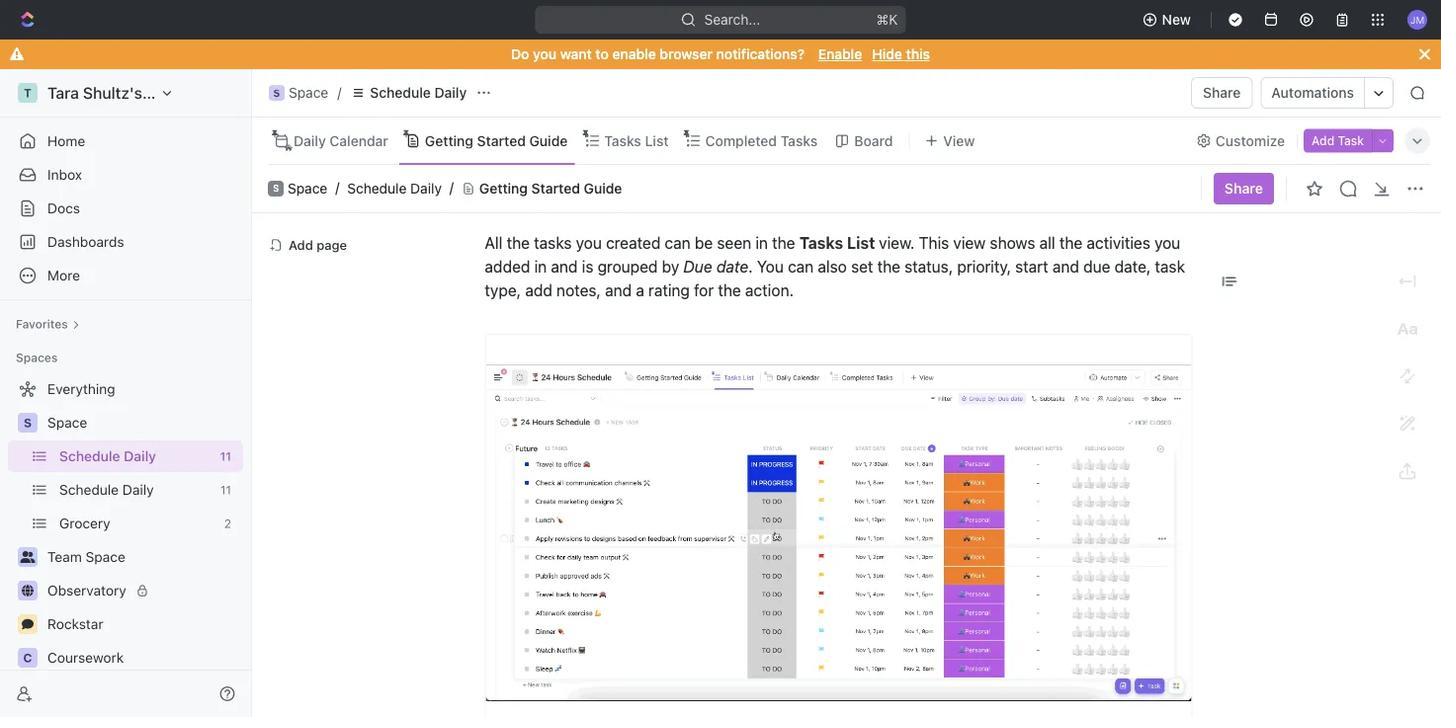 Task type: locate. For each thing, give the bounding box(es) containing it.
share down the customize button
[[1225, 180, 1263, 197]]

add inside add task button
[[1312, 134, 1335, 148]]

space for s space /
[[289, 85, 328, 101]]

space, , element inside tree
[[18, 413, 38, 433]]

all
[[485, 234, 503, 253]]

1 horizontal spatial guide
[[584, 180, 622, 197]]

1 vertical spatial 11
[[220, 483, 231, 497]]

2 11 from the top
[[220, 483, 231, 497]]

1 horizontal spatial space, , element
[[269, 85, 285, 101]]

s inside space, , element
[[24, 416, 32, 430]]

space, , element left /
[[269, 85, 285, 101]]

view. this view shows all the activities you added in and is grouped by
[[485, 234, 1185, 277]]

observatory link
[[47, 575, 239, 607]]

getting started guide up the tasks
[[479, 180, 622, 197]]

list
[[645, 132, 669, 149], [847, 234, 875, 253]]

coursework, , element
[[18, 648, 38, 668]]

tasks
[[604, 132, 641, 149], [781, 132, 818, 149], [799, 234, 843, 253]]

and left a
[[605, 282, 632, 300]]

to
[[595, 46, 609, 62]]

space, , element
[[269, 85, 285, 101], [18, 413, 38, 433]]

space link down everything link
[[47, 407, 239, 439]]

tree containing everything
[[8, 374, 243, 718]]

1 horizontal spatial you
[[576, 234, 602, 253]]

0 vertical spatial getting
[[425, 132, 473, 149]]

new
[[1162, 11, 1191, 28]]

spaces
[[16, 351, 58, 365]]

tara shultz's workspace
[[47, 84, 228, 102]]

schedule
[[370, 85, 431, 101], [347, 180, 407, 197], [59, 448, 120, 465], [59, 482, 119, 498]]

jm button
[[1402, 4, 1433, 36]]

you
[[757, 258, 784, 277]]

date
[[716, 258, 748, 277]]

coursework link
[[47, 642, 239, 674]]

automations button
[[1262, 78, 1364, 108]]

can right you
[[788, 258, 814, 277]]

guide down the tasks list link
[[584, 180, 622, 197]]

list up set
[[847, 234, 875, 253]]

1 vertical spatial in
[[534, 258, 547, 277]]

space for s space
[[288, 180, 327, 197]]

. you can also set the status, priority, start and due date, task type, add notes, and a rating for the action.
[[485, 258, 1189, 300]]

in up add on the top left of page
[[534, 258, 547, 277]]

tasks
[[534, 234, 572, 253]]

add left page
[[289, 238, 313, 253]]

add
[[1312, 134, 1335, 148], [289, 238, 313, 253]]

0 vertical spatial can
[[665, 234, 691, 253]]

list left completed
[[645, 132, 669, 149]]

0 vertical spatial add
[[1312, 134, 1335, 148]]

share up the customize button
[[1203, 85, 1241, 101]]

tasks right completed
[[781, 132, 818, 149]]

t
[[24, 86, 32, 100]]

docs
[[47, 200, 80, 216]]

1 vertical spatial list
[[847, 234, 875, 253]]

in
[[755, 234, 768, 253], [534, 258, 547, 277]]

due date
[[683, 258, 748, 277]]

1 vertical spatial s
[[273, 183, 279, 194]]

type,
[[485, 282, 521, 300]]

activities
[[1087, 234, 1150, 253]]

getting right calendar
[[425, 132, 473, 149]]

getting
[[425, 132, 473, 149], [479, 180, 528, 197]]

add left task
[[1312, 134, 1335, 148]]

team
[[47, 549, 82, 565]]

schedule daily down everything link
[[59, 448, 156, 465]]

can
[[665, 234, 691, 253], [788, 258, 814, 277]]

s for s space /
[[273, 87, 280, 98]]

space down the daily calendar link
[[288, 180, 327, 197]]

1 vertical spatial guide
[[584, 180, 622, 197]]

schedule daily up calendar
[[370, 85, 467, 101]]

0 horizontal spatial in
[[534, 258, 547, 277]]

added
[[485, 258, 530, 277]]

add
[[525, 282, 552, 300]]

space, , element down the spaces
[[18, 413, 38, 433]]

1 horizontal spatial getting
[[479, 180, 528, 197]]

space
[[289, 85, 328, 101], [288, 180, 327, 197], [47, 415, 87, 431], [86, 549, 125, 565]]

0 horizontal spatial started
[[477, 132, 526, 149]]

1 vertical spatial space, , element
[[18, 413, 38, 433]]

everything link
[[8, 374, 239, 405]]

2 horizontal spatial you
[[1155, 234, 1181, 253]]

0 horizontal spatial space, , element
[[18, 413, 38, 433]]

1 horizontal spatial in
[[755, 234, 768, 253]]

you up is
[[576, 234, 602, 253]]

guide
[[529, 132, 568, 149], [584, 180, 622, 197]]

task
[[1338, 134, 1364, 148]]

0 vertical spatial 11
[[220, 450, 231, 464]]

c
[[23, 651, 32, 665]]

getting started guide down do
[[425, 132, 568, 149]]

is
[[582, 258, 593, 277]]

add page
[[289, 238, 347, 253]]

2 horizontal spatial and
[[1053, 258, 1079, 277]]

comment image
[[22, 619, 34, 631]]

0 vertical spatial getting started guide
[[425, 132, 568, 149]]

0 vertical spatial in
[[755, 234, 768, 253]]

workspace
[[146, 84, 228, 102]]

add for add page
[[289, 238, 313, 253]]

1 horizontal spatial started
[[531, 180, 580, 197]]

started up the tasks
[[531, 180, 580, 197]]

0 horizontal spatial list
[[645, 132, 669, 149]]

s space /
[[273, 85, 341, 101]]

0 horizontal spatial can
[[665, 234, 691, 253]]

this
[[906, 46, 930, 62]]

s for s space
[[273, 183, 279, 194]]

2 vertical spatial s
[[24, 416, 32, 430]]

shultz's
[[83, 84, 142, 102]]

customize
[[1216, 132, 1285, 149]]

0 horizontal spatial space link
[[47, 407, 239, 439]]

1 vertical spatial space link
[[47, 407, 239, 439]]

s inside s space
[[273, 183, 279, 194]]

guide left the tasks list link
[[529, 132, 568, 149]]

rockstar
[[47, 616, 103, 633]]

space link
[[288, 180, 327, 197], [47, 407, 239, 439]]

space link up "add page"
[[288, 180, 327, 197]]

0 vertical spatial space, , element
[[269, 85, 285, 101]]

share inside button
[[1203, 85, 1241, 101]]

started down do
[[477, 132, 526, 149]]

2
[[224, 517, 231, 531]]

getting inside 'getting started guide' link
[[425, 132, 473, 149]]

space left /
[[289, 85, 328, 101]]

tasks up also
[[799, 234, 843, 253]]

⌘k
[[876, 11, 898, 28]]

and down all
[[1053, 258, 1079, 277]]

started
[[477, 132, 526, 149], [531, 180, 580, 197]]

daily
[[434, 85, 467, 101], [294, 132, 326, 149], [410, 180, 442, 197], [124, 448, 156, 465], [122, 482, 154, 498]]

do
[[511, 46, 529, 62]]

1 horizontal spatial space link
[[288, 180, 327, 197]]

space up observatory
[[86, 549, 125, 565]]

globe image
[[22, 585, 34, 597]]

and left is
[[551, 258, 578, 277]]

observatory
[[47, 583, 126, 599]]

grocery
[[59, 515, 110, 532]]

everything
[[47, 381, 115, 397]]

status,
[[905, 258, 953, 277]]

1 vertical spatial getting started guide
[[479, 180, 622, 197]]

by
[[662, 258, 679, 277]]

you right do
[[533, 46, 557, 62]]

1 vertical spatial add
[[289, 238, 313, 253]]

calendar
[[330, 132, 388, 149]]

0 horizontal spatial and
[[551, 258, 578, 277]]

you inside view. this view shows all the activities you added in and is grouped by
[[1155, 234, 1181, 253]]

schedule daily link
[[345, 81, 472, 105], [347, 180, 442, 197], [59, 441, 212, 472], [59, 474, 212, 506]]

schedule daily down calendar
[[347, 180, 442, 197]]

s inside s space /
[[273, 87, 280, 98]]

page
[[317, 238, 347, 253]]

daily calendar
[[294, 132, 388, 149]]

you
[[533, 46, 557, 62], [576, 234, 602, 253], [1155, 234, 1181, 253]]

in up you
[[755, 234, 768, 253]]

0 horizontal spatial guide
[[529, 132, 568, 149]]

start
[[1015, 258, 1048, 277]]

rockstar link
[[47, 609, 239, 641]]

0 vertical spatial s
[[273, 87, 280, 98]]

view button
[[918, 127, 982, 155]]

and
[[551, 258, 578, 277], [1053, 258, 1079, 277], [605, 282, 632, 300]]

you up task
[[1155, 234, 1181, 253]]

dropdown menu image
[[1221, 273, 1239, 291]]

schedule daily
[[370, 85, 467, 101], [347, 180, 442, 197], [59, 448, 156, 465], [59, 482, 154, 498]]

0 vertical spatial share
[[1203, 85, 1241, 101]]

1 vertical spatial can
[[788, 258, 814, 277]]

0 horizontal spatial getting
[[425, 132, 473, 149]]

favorites button
[[8, 312, 88, 336]]

1 horizontal spatial add
[[1312, 134, 1335, 148]]

tree
[[8, 374, 243, 718]]

1 horizontal spatial list
[[847, 234, 875, 253]]

0 vertical spatial list
[[645, 132, 669, 149]]

0 horizontal spatial add
[[289, 238, 313, 253]]

getting down 'getting started guide' link
[[479, 180, 528, 197]]

action.
[[745, 282, 794, 300]]

can up by
[[665, 234, 691, 253]]

s
[[273, 87, 280, 98], [273, 183, 279, 194], [24, 416, 32, 430]]

1 horizontal spatial can
[[788, 258, 814, 277]]



Task type: vqa. For each thing, say whether or not it's contained in the screenshot.
Notifications
no



Task type: describe. For each thing, give the bounding box(es) containing it.
a
[[636, 282, 644, 300]]

due
[[683, 258, 712, 277]]

grouped
[[598, 258, 658, 277]]

shows
[[990, 234, 1035, 253]]

1 11 from the top
[[220, 450, 231, 464]]

enable
[[818, 46, 862, 62]]

list inside the tasks list link
[[645, 132, 669, 149]]

/
[[337, 85, 341, 101]]

set
[[851, 258, 873, 277]]

space for team space
[[86, 549, 125, 565]]

view
[[953, 234, 986, 253]]

grocery link
[[59, 508, 216, 540]]

completed tasks
[[705, 132, 818, 149]]

seen
[[717, 234, 751, 253]]

the inside view. this view shows all the activities you added in and is grouped by
[[1059, 234, 1083, 253]]

more button
[[8, 260, 243, 292]]

space down everything
[[47, 415, 87, 431]]

for
[[694, 282, 714, 300]]

notes,
[[557, 282, 601, 300]]

s space
[[273, 180, 327, 197]]

view button
[[918, 118, 982, 164]]

0 vertical spatial guide
[[529, 132, 568, 149]]

completed
[[705, 132, 777, 149]]

schedule daily up grocery on the bottom left of page
[[59, 482, 154, 498]]

coursework
[[47, 650, 124, 666]]

share button
[[1191, 77, 1253, 109]]

view.
[[879, 234, 915, 253]]

inbox link
[[8, 159, 243, 191]]

be
[[695, 234, 713, 253]]

all
[[1039, 234, 1055, 253]]

home
[[47, 133, 85, 149]]

board link
[[850, 127, 893, 155]]

priority,
[[957, 258, 1011, 277]]

daily calendar link
[[290, 127, 388, 155]]

notifications?
[[716, 46, 805, 62]]

inbox
[[47, 167, 82, 183]]

can inside . you can also set the status, priority, start and due date, task type, add notes, and a rating for the action.
[[788, 258, 814, 277]]

due
[[1083, 258, 1110, 277]]

task
[[1155, 258, 1185, 277]]

tasks list link
[[600, 127, 669, 155]]

0 vertical spatial started
[[477, 132, 526, 149]]

add task
[[1312, 134, 1364, 148]]

and inside view. this view shows all the activities you added in and is grouped by
[[551, 258, 578, 277]]

search...
[[704, 11, 761, 28]]

hide
[[872, 46, 902, 62]]

dashboards link
[[8, 226, 243, 258]]

tasks down enable
[[604, 132, 641, 149]]

add for add task
[[1312, 134, 1335, 148]]

more
[[47, 267, 80, 284]]

view
[[943, 132, 975, 149]]

s for s
[[24, 416, 32, 430]]

this
[[919, 234, 949, 253]]

created
[[606, 234, 661, 253]]

do you want to enable browser notifications? enable hide this
[[511, 46, 930, 62]]

tara shultz's workspace, , element
[[18, 83, 38, 103]]

team space
[[47, 549, 125, 565]]

getting started guide link
[[421, 127, 568, 155]]

1 vertical spatial getting
[[479, 180, 528, 197]]

tree inside sidebar navigation
[[8, 374, 243, 718]]

tasks list
[[604, 132, 669, 149]]

dashboards
[[47, 234, 124, 250]]

completed tasks link
[[701, 127, 818, 155]]

jm
[[1410, 14, 1425, 25]]

in inside view. this view shows all the activities you added in and is grouped by
[[534, 258, 547, 277]]

1 vertical spatial started
[[531, 180, 580, 197]]

favorites
[[16, 317, 68, 331]]

automations
[[1272, 85, 1354, 101]]

enable
[[612, 46, 656, 62]]

1 horizontal spatial and
[[605, 282, 632, 300]]

rating
[[648, 282, 690, 300]]

sidebar navigation
[[0, 69, 256, 718]]

0 vertical spatial space link
[[288, 180, 327, 197]]

add task button
[[1304, 129, 1372, 153]]

docs link
[[8, 193, 243, 224]]

1 vertical spatial share
[[1225, 180, 1263, 197]]

0 horizontal spatial you
[[533, 46, 557, 62]]

user group image
[[20, 552, 35, 563]]

home link
[[8, 126, 243, 157]]

team space link
[[47, 542, 239, 573]]

tara
[[47, 84, 79, 102]]

also
[[818, 258, 847, 277]]

browser
[[660, 46, 713, 62]]

new button
[[1134, 4, 1203, 36]]



